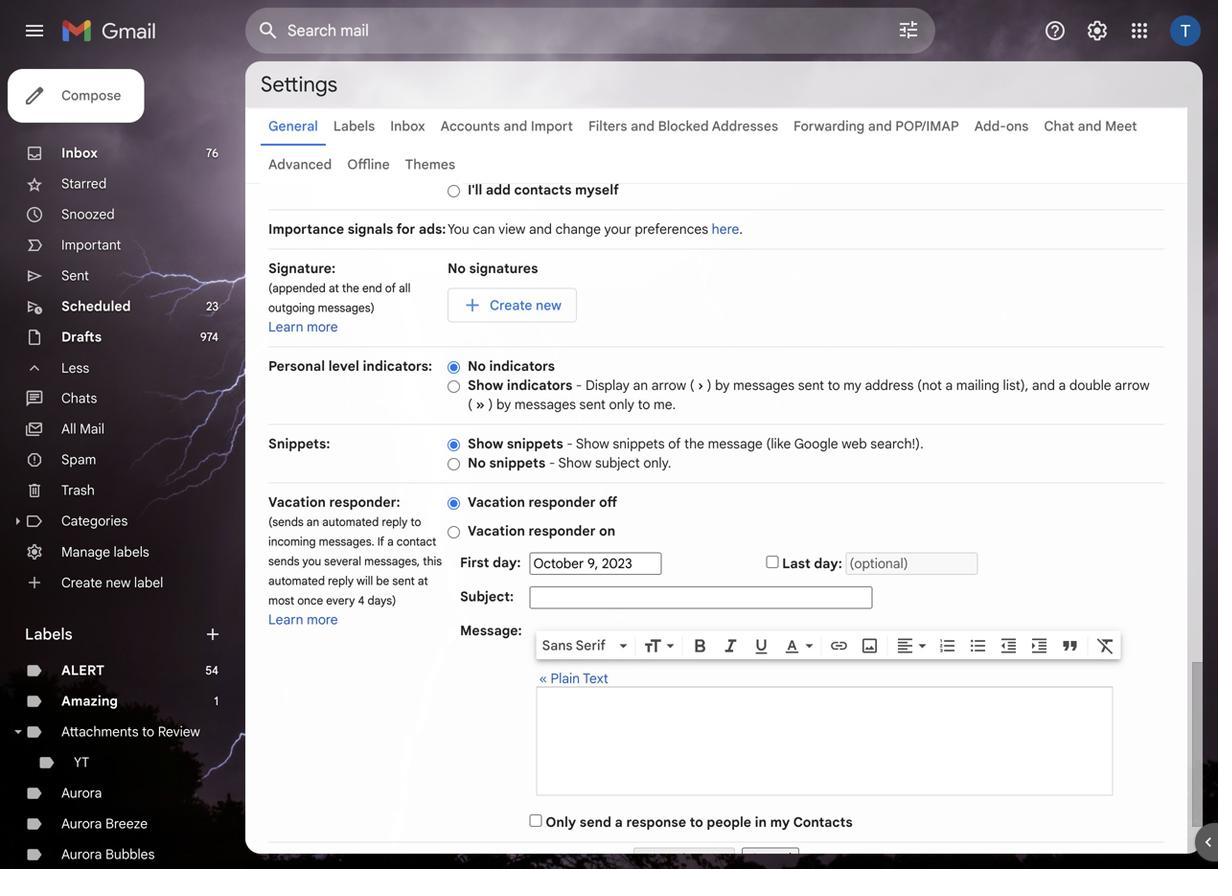 Task type: locate. For each thing, give the bounding box(es) containing it.
by inside the ) by messages sent to my address (not a mailing list), and a double arrow (
[[715, 377, 730, 394]]

settings image
[[1086, 19, 1109, 42]]

learn inside vacation responder: (sends an automated reply to incoming messages. if a contact sends you several messages, this automated reply will be sent at most once every 4 days) learn more
[[268, 612, 303, 628]]

2 arrow from the left
[[1115, 377, 1150, 394]]

labels up alert link at left bottom
[[25, 625, 72, 644]]

automated down the sends
[[268, 574, 325, 589]]

accounts and import
[[441, 118, 573, 135]]

3 aurora from the top
[[61, 847, 102, 863]]

to left review on the bottom left
[[142, 724, 154, 741]]

sent inside the ) by messages sent to my address (not a mailing list), and a double arrow (
[[798, 377, 825, 394]]

1 vertical spatial responder
[[529, 523, 596, 540]]

inbox link up starred
[[61, 145, 98, 162]]

label
[[134, 574, 163, 591]]

my
[[844, 377, 862, 394], [770, 814, 790, 831]]

1 vertical spatial the
[[684, 436, 705, 452]]

0 vertical spatial new
[[536, 297, 562, 314]]

day: right last
[[814, 556, 842, 572]]

sent
[[61, 267, 89, 284]]

most
[[268, 594, 294, 608]]

automated up 'messages.'
[[322, 515, 379, 530]]

starred
[[61, 175, 107, 192]]

yt
[[74, 754, 89, 771]]

level
[[329, 358, 359, 375]]

the up messages)
[[342, 281, 359, 296]]

0 horizontal spatial new
[[106, 574, 131, 591]]

1 horizontal spatial inbox
[[390, 118, 425, 135]]

manage labels
[[61, 544, 149, 561]]

1 vertical spatial sent
[[580, 396, 606, 413]]

1 responder from the top
[[529, 494, 596, 511]]

and inside the ) by messages sent to my address (not a mailing list), and a double arrow (
[[1032, 377, 1055, 394]]

1 vertical spatial inbox
[[61, 145, 98, 162]]

by right the ›
[[715, 377, 730, 394]]

for
[[397, 221, 415, 238]]

2 learn more link from the top
[[268, 612, 338, 628]]

inbox link inside labels navigation
[[61, 145, 98, 162]]

trash link
[[61, 482, 95, 499]]

categories
[[61, 513, 128, 530]]

1 vertical spatial create
[[61, 574, 102, 591]]

1 vertical spatial by
[[497, 396, 511, 413]]

0 vertical spatial labels
[[333, 118, 375, 135]]

- up no snippets - show subject only.
[[567, 436, 573, 452]]

2 learn from the top
[[268, 612, 303, 628]]

labels
[[333, 118, 375, 135], [25, 625, 72, 644]]

days)
[[368, 594, 396, 608]]

numbered list ‪(⌘⇧7)‬ image
[[938, 636, 957, 656]]

(like
[[766, 436, 791, 452]]

snippets up no snippets - show subject only.
[[507, 436, 563, 452]]

0 vertical spatial (
[[690, 377, 695, 394]]

day: for first day:
[[493, 554, 521, 571]]

messages.
[[319, 535, 375, 549]]

an right (sends
[[307, 515, 319, 530]]

an inside vacation responder: (sends an automated reply to incoming messages. if a contact sends you several messages, this automated reply will be sent at most once every 4 days) learn more
[[307, 515, 319, 530]]

0 vertical spatial no
[[448, 260, 466, 277]]

on
[[599, 523, 616, 540]]

aurora breeze
[[61, 816, 148, 833]]

learn more link down outgoing
[[268, 319, 338, 336]]

1 horizontal spatial inbox link
[[390, 118, 425, 135]]

new left label
[[106, 574, 131, 591]]

1 vertical spatial more
[[307, 612, 338, 628]]

0 vertical spatial aurora
[[61, 785, 102, 802]]

labels inside navigation
[[25, 625, 72, 644]]

at
[[329, 281, 339, 296], [418, 574, 428, 589]]

messages
[[733, 377, 795, 394], [515, 396, 576, 413]]

accounts
[[441, 118, 500, 135]]

-
[[576, 377, 582, 394], [567, 436, 573, 452], [549, 455, 555, 472]]

1 horizontal spatial my
[[844, 377, 862, 394]]

1 vertical spatial of
[[668, 436, 681, 452]]

- for show subject only.
[[549, 455, 555, 472]]

0 vertical spatial )
[[707, 377, 712, 394]]

to up contact
[[411, 515, 421, 530]]

( inside the ) by messages sent to my address (not a mailing list), and a double arrow (
[[468, 396, 473, 413]]

learn more link down once
[[268, 612, 338, 628]]

vacation up first day:
[[468, 523, 525, 540]]

italic ‪(⌘i)‬ image
[[721, 636, 741, 656]]

aurora down yt link
[[61, 785, 102, 802]]

1 vertical spatial labels
[[25, 625, 72, 644]]

) inside the ) by messages sent to my address (not a mailing list), and a double arrow (
[[707, 377, 712, 394]]

0 vertical spatial inbox
[[390, 118, 425, 135]]

1 horizontal spatial messages
[[733, 377, 795, 394]]

responder up vacation responder on
[[529, 494, 596, 511]]

arrow up me.
[[652, 377, 687, 394]]

2 aurora from the top
[[61, 816, 102, 833]]

no indicators
[[468, 358, 555, 375]]

1 vertical spatial reply
[[328, 574, 354, 589]]

2 responder from the top
[[529, 523, 596, 540]]

important link
[[61, 237, 121, 254]]

aurora breeze link
[[61, 816, 148, 833]]

sent up google
[[798, 377, 825, 394]]

aurora for aurora breeze
[[61, 816, 102, 833]]

(not
[[917, 377, 942, 394]]

inbox
[[390, 118, 425, 135], [61, 145, 98, 162]]

1 vertical spatial no
[[468, 358, 486, 375]]

snippets
[[507, 436, 563, 452], [613, 436, 665, 452], [489, 455, 546, 472]]

vacation responder off
[[468, 494, 617, 511]]

Vacation responder on radio
[[448, 525, 460, 540]]

inbox link up themes link
[[390, 118, 425, 135]]

0 vertical spatial my
[[844, 377, 862, 394]]

an up only
[[633, 377, 648, 394]]

and right chat on the top of the page
[[1078, 118, 1102, 135]]

1 vertical spatial -
[[567, 436, 573, 452]]

drafts link
[[61, 329, 102, 346]]

learn inside the signature: (appended at the end of all outgoing messages) learn more
[[268, 319, 303, 336]]

categories link
[[61, 513, 128, 530]]

0 vertical spatial indicators
[[489, 358, 555, 375]]

1 vertical spatial at
[[418, 574, 428, 589]]

0 vertical spatial -
[[576, 377, 582, 394]]

0 vertical spatial create
[[490, 297, 532, 314]]

1 vertical spatial learn more link
[[268, 612, 338, 628]]

labels navigation
[[0, 61, 245, 870]]

indent more ‪(⌘])‬ image
[[1030, 636, 1049, 656]]

23
[[206, 300, 219, 314]]

drafts
[[61, 329, 102, 346]]

2 vertical spatial aurora
[[61, 847, 102, 863]]

2 vertical spatial sent
[[392, 574, 415, 589]]

.
[[740, 221, 743, 238]]

my right in
[[770, 814, 790, 831]]

1 vertical spatial new
[[106, 574, 131, 591]]

2 vertical spatial -
[[549, 455, 555, 472]]

and for forwarding
[[868, 118, 892, 135]]

attachments
[[61, 724, 139, 741]]

( left the ›
[[690, 377, 695, 394]]

1 learn from the top
[[268, 319, 303, 336]]

save changes button
[[633, 848, 735, 870]]

quote ‪(⌘⇧9)‬ image
[[1061, 636, 1080, 656]]

indicators down no indicators
[[507, 377, 573, 394]]

) right the ›
[[707, 377, 712, 394]]

show up no snippets - show subject only.
[[576, 436, 610, 452]]

0 vertical spatial at
[[329, 281, 339, 296]]

0 vertical spatial an
[[633, 377, 648, 394]]

aurora down aurora breeze
[[61, 847, 102, 863]]

list),
[[1003, 377, 1029, 394]]

forwarding and pop/imap link
[[794, 118, 959, 135]]

sends
[[268, 555, 300, 569]]

0 horizontal spatial inbox
[[61, 145, 98, 162]]

create inside labels navigation
[[61, 574, 102, 591]]

show right "show snippets" option
[[468, 436, 504, 452]]

no for no indicators
[[468, 358, 486, 375]]

reply up every
[[328, 574, 354, 589]]

ons
[[1006, 118, 1029, 135]]

1 horizontal spatial the
[[684, 436, 705, 452]]

1 horizontal spatial -
[[567, 436, 573, 452]]

create inside button
[[490, 297, 532, 314]]

mailing
[[957, 377, 1000, 394]]

1 vertical spatial )
[[488, 396, 493, 413]]

manage labels link
[[61, 544, 149, 561]]

0 vertical spatial the
[[342, 281, 359, 296]]

0 horizontal spatial create
[[61, 574, 102, 591]]

) right »
[[488, 396, 493, 413]]

importance
[[268, 221, 344, 238]]

at down this
[[418, 574, 428, 589]]

1 arrow from the left
[[652, 377, 687, 394]]

0 horizontal spatial at
[[329, 281, 339, 296]]

0 horizontal spatial )
[[488, 396, 493, 413]]

0 vertical spatial more
[[307, 319, 338, 336]]

new down signatures
[[536, 297, 562, 314]]

1 horizontal spatial labels
[[333, 118, 375, 135]]

bold ‪(⌘b)‬ image
[[691, 636, 710, 656]]

new inside labels navigation
[[106, 574, 131, 591]]

0 horizontal spatial arrow
[[652, 377, 687, 394]]

more inside vacation responder: (sends an automated reply to incoming messages. if a contact sends you several messages, this automated reply will be sent at most once every 4 days) learn more
[[307, 612, 338, 628]]

themes
[[405, 156, 455, 173]]

- up » ) by messages sent only to me.
[[576, 377, 582, 394]]

1 horizontal spatial new
[[536, 297, 562, 314]]

1 aurora from the top
[[61, 785, 102, 802]]

1 horizontal spatial arrow
[[1115, 377, 1150, 394]]

sent down "display" at top
[[580, 396, 606, 413]]

0 horizontal spatial sent
[[392, 574, 415, 589]]

Subject text field
[[530, 587, 873, 609]]

chat and meet
[[1044, 118, 1138, 135]]

automated
[[322, 515, 379, 530], [268, 574, 325, 589]]

and for chat
[[1078, 118, 1102, 135]]

0 vertical spatial learn more link
[[268, 319, 338, 336]]

inbox up themes link
[[390, 118, 425, 135]]

messages)
[[318, 301, 375, 315]]

vacation for vacation responder: (sends an automated reply to incoming messages. if a contact sends you several messages, this automated reply will be sent at most once every 4 days) learn more
[[268, 494, 326, 511]]

vacation responder: (sends an automated reply to incoming messages. if a contact sends you several messages, this automated reply will be sent at most once every 4 days) learn more
[[268, 494, 442, 628]]

) by messages sent to my address (not a mailing list), and a double arrow (
[[468, 377, 1150, 413]]

- for show snippets of the message (like google web search!).
[[567, 436, 573, 452]]

vacation inside vacation responder: (sends an automated reply to incoming messages. if a contact sends you several messages, this automated reply will be sent at most once every 4 days) learn more
[[268, 494, 326, 511]]

new
[[536, 297, 562, 314], [106, 574, 131, 591]]

labels up offline "link"
[[333, 118, 375, 135]]

snippets up only.
[[613, 436, 665, 452]]

people
[[707, 814, 752, 831]]

0 vertical spatial reply
[[382, 515, 408, 530]]

cancel button
[[742, 848, 800, 870]]

0 vertical spatial learn
[[268, 319, 303, 336]]

sent right be
[[392, 574, 415, 589]]

amazing
[[61, 693, 118, 710]]

2 more from the top
[[307, 612, 338, 628]]

1 vertical spatial inbox link
[[61, 145, 98, 162]]

import
[[531, 118, 573, 135]]

no right no snippets radio
[[468, 455, 486, 472]]

create down manage
[[61, 574, 102, 591]]

0 horizontal spatial the
[[342, 281, 359, 296]]

remove formatting ‪(⌘\)‬ image
[[1096, 636, 1116, 656]]

of inside the signature: (appended at the end of all outgoing messages) learn more
[[385, 281, 396, 296]]

0 vertical spatial responder
[[529, 494, 596, 511]]

no down you
[[448, 260, 466, 277]]

labels for labels link
[[333, 118, 375, 135]]

address
[[865, 377, 914, 394]]

learn down outgoing
[[268, 319, 303, 336]]

more inside the signature: (appended at the end of all outgoing messages) learn more
[[307, 319, 338, 336]]

76
[[206, 146, 219, 161]]

0 vertical spatial messages
[[733, 377, 795, 394]]

and left import
[[504, 118, 528, 135]]

0 horizontal spatial an
[[307, 515, 319, 530]]

snippets for show subject only.
[[489, 455, 546, 472]]

my left address
[[844, 377, 862, 394]]

create new
[[490, 297, 562, 314]]

1 horizontal spatial )
[[707, 377, 712, 394]]

1 horizontal spatial day:
[[814, 556, 842, 572]]

and left pop/imap
[[868, 118, 892, 135]]

0 horizontal spatial labels
[[25, 625, 72, 644]]

search mail image
[[251, 13, 286, 48]]

messages up (like
[[733, 377, 795, 394]]

1 vertical spatial indicators
[[507, 377, 573, 394]]

of for snippets
[[668, 436, 681, 452]]

be
[[376, 574, 390, 589]]

and right filters
[[631, 118, 655, 135]]

- up vacation responder off
[[549, 455, 555, 472]]

aurora down aurora link
[[61, 816, 102, 833]]

2 horizontal spatial -
[[576, 377, 582, 394]]

labels heading
[[25, 625, 203, 644]]

formatting options toolbar
[[536, 631, 1121, 659]]

0 horizontal spatial messages
[[515, 396, 576, 413]]

spam
[[61, 452, 96, 468]]

0 vertical spatial of
[[385, 281, 396, 296]]

snippets up vacation responder off
[[489, 455, 546, 472]]

1 horizontal spatial at
[[418, 574, 428, 589]]

and right list),
[[1032, 377, 1055, 394]]

of up only.
[[668, 436, 681, 452]]

of left all
[[385, 281, 396, 296]]

no right no indicators option
[[468, 358, 486, 375]]

learn down "most"
[[268, 612, 303, 628]]

by right »
[[497, 396, 511, 413]]

0 horizontal spatial inbox link
[[61, 145, 98, 162]]

insert image image
[[861, 636, 880, 656]]

1 horizontal spatial of
[[668, 436, 681, 452]]

reply up if in the left of the page
[[382, 515, 408, 530]]

day: right first
[[493, 554, 521, 571]]

new inside button
[[536, 297, 562, 314]]

a right if in the left of the page
[[387, 535, 394, 549]]

yt link
[[74, 754, 89, 771]]

0 horizontal spatial -
[[549, 455, 555, 472]]

this
[[423, 555, 442, 569]]

indicators up show indicators -
[[489, 358, 555, 375]]

indicators for show
[[507, 377, 573, 394]]

compose button
[[8, 69, 144, 123]]

2 horizontal spatial sent
[[798, 377, 825, 394]]

themes link
[[405, 156, 455, 173]]

will
[[357, 574, 373, 589]]

add
[[486, 182, 511, 198]]

Show snippets radio
[[448, 438, 460, 452]]

all
[[61, 421, 76, 438]]

all mail link
[[61, 421, 104, 438]]

arrow inside the ) by messages sent to my address (not a mailing list), and a double arrow (
[[1115, 377, 1150, 394]]

( left »
[[468, 396, 473, 413]]

1 vertical spatial an
[[307, 515, 319, 530]]

spam link
[[61, 452, 96, 468]]

responder
[[529, 494, 596, 511], [529, 523, 596, 540]]

messages down show indicators -
[[515, 396, 576, 413]]

0 horizontal spatial of
[[385, 281, 396, 296]]

day:
[[493, 554, 521, 571], [814, 556, 842, 572]]

to left address
[[828, 377, 840, 394]]

1
[[214, 695, 219, 709]]

0 horizontal spatial (
[[468, 396, 473, 413]]

my inside the ) by messages sent to my address (not a mailing list), and a double arrow (
[[844, 377, 862, 394]]

1 horizontal spatial an
[[633, 377, 648, 394]]

scheduled
[[61, 298, 131, 315]]

1 vertical spatial aurora
[[61, 816, 102, 833]]

new for create new
[[536, 297, 562, 314]]

more down once
[[307, 612, 338, 628]]

at up messages)
[[329, 281, 339, 296]]

show left the subject
[[558, 455, 592, 472]]

signature: (appended at the end of all outgoing messages) learn more
[[268, 260, 411, 336]]

0 horizontal spatial day:
[[493, 554, 521, 571]]

1 vertical spatial (
[[468, 396, 473, 413]]

day: for last day:
[[814, 556, 842, 572]]

1 learn more link from the top
[[268, 319, 338, 336]]

create down signatures
[[490, 297, 532, 314]]

1 vertical spatial learn
[[268, 612, 303, 628]]

vacation right vacation responder off radio at bottom left
[[468, 494, 525, 511]]

more down messages)
[[307, 319, 338, 336]]

1 horizontal spatial by
[[715, 377, 730, 394]]

1 horizontal spatial create
[[490, 297, 532, 314]]

a right 'send'
[[615, 814, 623, 831]]

1 vertical spatial messages
[[515, 396, 576, 413]]

responder down vacation responder off
[[529, 523, 596, 540]]

attachments to review link
[[61, 724, 200, 741]]

None search field
[[245, 8, 936, 54]]

arrow right the double at the top right of page
[[1115, 377, 1150, 394]]

0 horizontal spatial by
[[497, 396, 511, 413]]

the left message
[[684, 436, 705, 452]]

and for accounts
[[504, 118, 528, 135]]

0 horizontal spatial reply
[[328, 574, 354, 589]]

0 vertical spatial by
[[715, 377, 730, 394]]

you
[[302, 555, 321, 569]]

1 more from the top
[[307, 319, 338, 336]]

aurora for aurora bubbles
[[61, 847, 102, 863]]

attachments to review
[[61, 724, 200, 741]]

main menu image
[[23, 19, 46, 42]]

0 vertical spatial sent
[[798, 377, 825, 394]]

0 horizontal spatial my
[[770, 814, 790, 831]]

vacation up (sends
[[268, 494, 326, 511]]

navigation
[[268, 843, 1165, 870]]

1 horizontal spatial (
[[690, 377, 695, 394]]

inbox up starred
[[61, 145, 98, 162]]

addresses
[[712, 118, 778, 135]]

labels link
[[333, 118, 375, 135]]



Task type: vqa. For each thing, say whether or not it's contained in the screenshot.
'footer' in the bottom of the page
no



Task type: describe. For each thing, give the bounding box(es) containing it.
» ) by messages sent only to me.
[[476, 396, 676, 413]]

display an arrow ( ›
[[586, 377, 704, 394]]

snippets for show snippets of the message (like google web search!).
[[507, 436, 563, 452]]

snoozed link
[[61, 206, 115, 223]]

responder for off
[[529, 494, 596, 511]]

compose
[[61, 87, 121, 104]]

sent inside vacation responder: (sends an automated reply to incoming messages. if a contact sends you several messages, this automated reply will be sent at most once every 4 days) learn more
[[392, 574, 415, 589]]

importance signals for ads: you can view and change your preferences here .
[[268, 221, 743, 238]]

No indicators radio
[[448, 360, 460, 375]]

indent less ‪(⌘[)‬ image
[[1000, 636, 1019, 656]]

general link
[[268, 118, 318, 135]]

underline ‪(⌘u)‬ image
[[752, 637, 771, 656]]

change
[[556, 221, 601, 238]]

filters
[[589, 118, 627, 135]]

create new button
[[448, 288, 577, 323]]

to left people
[[690, 814, 704, 831]]

signals
[[348, 221, 393, 238]]

2 vertical spatial no
[[468, 455, 486, 472]]

support image
[[1044, 19, 1067, 42]]

send
[[580, 814, 612, 831]]

vacation for vacation responder off
[[468, 494, 525, 511]]

1 horizontal spatial reply
[[382, 515, 408, 530]]

first
[[460, 554, 489, 571]]

No snippets radio
[[448, 457, 460, 471]]

only send a response to people in my contacts
[[546, 814, 853, 831]]

bubbles
[[105, 847, 155, 863]]

add-
[[975, 118, 1006, 135]]

no snippets - show subject only.
[[468, 455, 671, 472]]

only
[[546, 814, 576, 831]]

aurora bubbles link
[[61, 847, 155, 863]]

forwarding and pop/imap
[[794, 118, 959, 135]]

no for no signatures
[[448, 260, 466, 277]]

save changes
[[641, 851, 728, 868]]

sans serif
[[542, 637, 606, 654]]

i'll add contacts myself
[[468, 182, 619, 198]]

the inside the signature: (appended at the end of all outgoing messages) learn more
[[342, 281, 359, 296]]

important
[[61, 237, 121, 254]]

web
[[842, 436, 867, 452]]

create for create new label
[[61, 574, 102, 591]]

less button
[[0, 353, 230, 383]]

outgoing
[[268, 301, 315, 315]]

1 vertical spatial my
[[770, 814, 790, 831]]

offline
[[347, 156, 390, 173]]

you
[[448, 221, 470, 238]]

0 vertical spatial automated
[[322, 515, 379, 530]]

responder:
[[329, 494, 400, 511]]

at inside the signature: (appended at the end of all outgoing messages) learn more
[[329, 281, 339, 296]]

if
[[377, 535, 384, 549]]

indicators for no
[[489, 358, 555, 375]]

»
[[476, 396, 485, 413]]

a left the double at the top right of page
[[1059, 377, 1066, 394]]

indicators:
[[363, 358, 432, 375]]

Show indicators radio
[[448, 379, 460, 394]]

at inside vacation responder: (sends an automated reply to incoming messages. if a contact sends you several messages, this automated reply will be sent at most once every 4 days) learn more
[[418, 574, 428, 589]]

vacation for vacation responder on
[[468, 523, 525, 540]]

view
[[499, 221, 526, 238]]

create new label link
[[61, 574, 163, 591]]

to down display an arrow ( ›
[[638, 396, 650, 413]]

›
[[698, 377, 704, 394]]

myself
[[575, 182, 619, 198]]

bulleted list ‪(⌘⇧8)‬ image
[[969, 636, 988, 656]]

Search mail text field
[[288, 21, 844, 40]]

snippets:
[[268, 436, 330, 452]]

labels
[[114, 544, 149, 561]]

off
[[599, 494, 617, 511]]

chat and meet link
[[1044, 118, 1138, 135]]

offline link
[[347, 156, 390, 173]]

subject
[[595, 455, 640, 472]]

here
[[712, 221, 740, 238]]

- for display an arrow (
[[576, 377, 582, 394]]

First day: text field
[[530, 553, 662, 575]]

can
[[473, 221, 495, 238]]

several
[[324, 555, 361, 569]]

a right (not
[[946, 377, 953, 394]]

Vacation responder off radio
[[448, 496, 460, 511]]

gmail image
[[61, 12, 166, 50]]

personal level indicators:
[[268, 358, 432, 375]]

starred link
[[61, 175, 107, 192]]

1 horizontal spatial sent
[[580, 396, 606, 413]]

aurora link
[[61, 785, 102, 802]]

advanced search options image
[[890, 11, 928, 49]]

less
[[61, 360, 89, 377]]

and for filters
[[631, 118, 655, 135]]

1 vertical spatial automated
[[268, 574, 325, 589]]

personal
[[268, 358, 325, 375]]

alert
[[61, 662, 104, 679]]

vacation responder on
[[468, 523, 616, 540]]

your
[[604, 221, 632, 238]]

sans serif option
[[538, 636, 616, 656]]

responder for on
[[529, 523, 596, 540]]

here link
[[712, 221, 740, 238]]

to inside the ) by messages sent to my address (not a mailing list), and a double arrow (
[[828, 377, 840, 394]]

advanced
[[268, 156, 332, 173]]

learn more link for learn
[[268, 319, 338, 336]]

filters and blocked addresses link
[[589, 118, 778, 135]]

add-ons
[[975, 118, 1029, 135]]

signatures
[[469, 260, 538, 277]]

messages inside the ) by messages sent to my address (not a mailing list), and a double arrow (
[[733, 377, 795, 394]]

Only send a response to people in my Contacts checkbox
[[530, 815, 542, 827]]

all
[[399, 281, 411, 296]]

only.
[[644, 455, 671, 472]]

aurora for aurora link
[[61, 785, 102, 802]]

chats
[[61, 390, 97, 407]]

a inside vacation responder: (sends an automated reply to incoming messages. if a contact sends you several messages, this automated reply will be sent at most once every 4 days) learn more
[[387, 535, 394, 549]]

message
[[708, 436, 763, 452]]

last day:
[[782, 556, 842, 572]]

all mail
[[61, 421, 104, 438]]

serif
[[576, 637, 606, 654]]

54
[[205, 664, 219, 678]]

labels for labels "heading"
[[25, 625, 72, 644]]

show snippets - show snippets of the message (like google web search!).
[[468, 436, 924, 452]]

pop/imap
[[896, 118, 959, 135]]

to inside vacation responder: (sends an automated reply to incoming messages. if a contact sends you several messages, this automated reply will be sent at most once every 4 days) learn more
[[411, 515, 421, 530]]

of for end
[[385, 281, 396, 296]]

review
[[158, 724, 200, 741]]

chat
[[1044, 118, 1075, 135]]

inbox inside labels navigation
[[61, 145, 98, 162]]

Last day: text field
[[846, 553, 978, 575]]

me.
[[654, 396, 676, 413]]

trash
[[61, 482, 95, 499]]

navigation containing save changes
[[268, 843, 1165, 870]]

I'll add contacts myself radio
[[448, 184, 460, 198]]

add-ons link
[[975, 118, 1029, 135]]

Last day: checkbox
[[766, 556, 779, 568]]

0 vertical spatial inbox link
[[390, 118, 425, 135]]

incoming
[[268, 535, 316, 549]]

create for create new
[[490, 297, 532, 314]]

ads:
[[419, 221, 446, 238]]

new for create new label
[[106, 574, 131, 591]]

chats link
[[61, 390, 97, 407]]

amazing link
[[61, 693, 118, 710]]

learn more link for if
[[268, 612, 338, 628]]

search!).
[[871, 436, 924, 452]]

to inside labels navigation
[[142, 724, 154, 741]]

forwarding
[[794, 118, 865, 135]]

every
[[326, 594, 355, 608]]

show up »
[[468, 377, 504, 394]]

google
[[794, 436, 838, 452]]

meet
[[1105, 118, 1138, 135]]

link ‪(⌘k)‬ image
[[830, 636, 849, 656]]

advanced link
[[268, 156, 332, 173]]

and right view
[[529, 221, 552, 238]]



